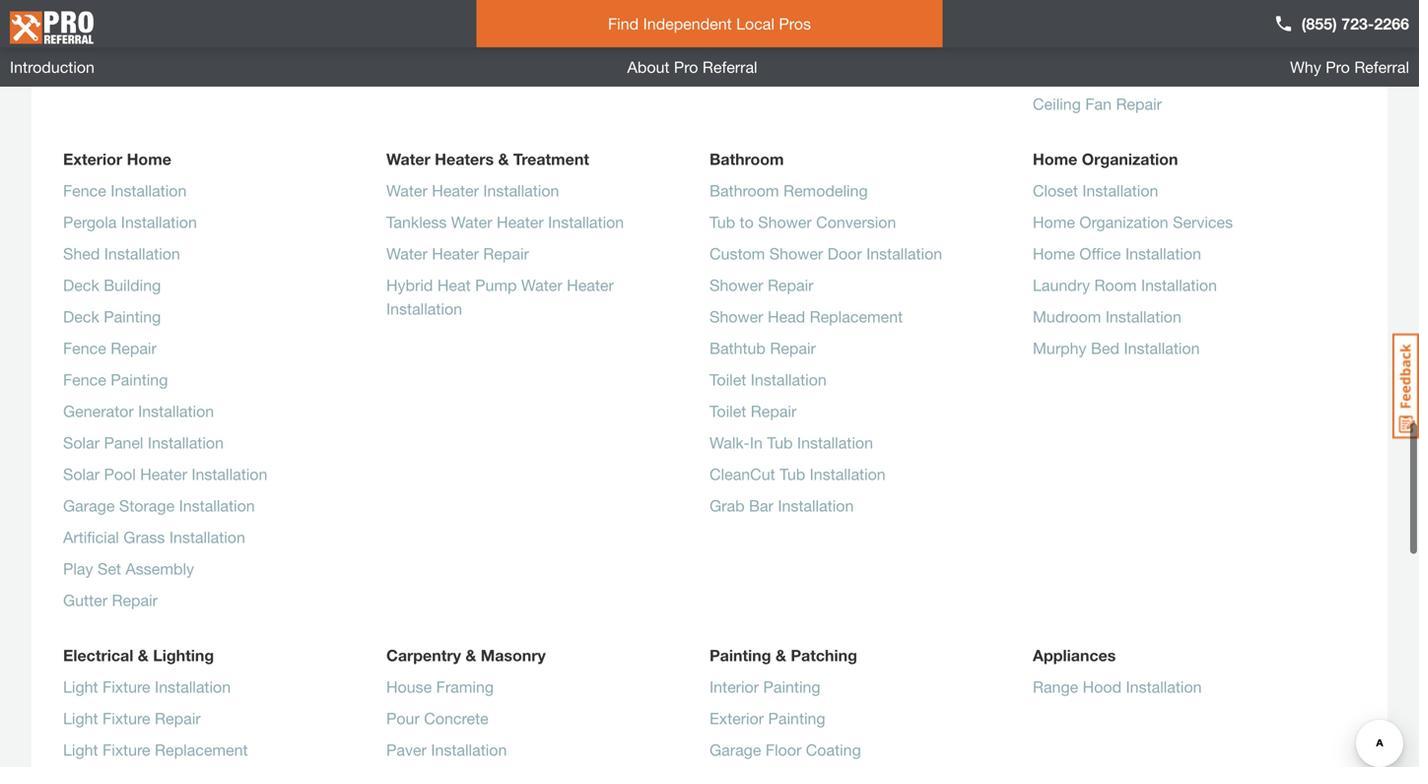 Task type: locate. For each thing, give the bounding box(es) containing it.
water treatment services link
[[386, 0, 567, 29]]

toilet for toilet installation
[[710, 371, 747, 389]]

light for light fixture installation
[[63, 678, 98, 697]]

0 vertical spatial fan
[[1094, 32, 1120, 50]]

home for home office installation
[[1033, 245, 1075, 263]]

pour
[[386, 710, 420, 729]]

0 vertical spatial organization
[[1082, 150, 1179, 169]]

painting inside fence painting link
[[111, 371, 168, 389]]

exterior inside "link"
[[710, 710, 764, 729]]

bathroom up to
[[710, 181, 779, 200]]

services
[[507, 0, 567, 19], [1173, 213, 1233, 232]]

water inside 'hybrid heat pump water heater installation'
[[521, 276, 563, 295]]

solar down generator
[[63, 434, 100, 453]]

heater inside tankless water heater installation link
[[497, 213, 544, 232]]

paver
[[386, 741, 427, 760]]

tub to shower conversion link
[[710, 211, 896, 242]]

0 horizontal spatial replacement
[[155, 741, 248, 760]]

play set assembly
[[63, 560, 194, 579]]

0 vertical spatial tub
[[710, 213, 735, 232]]

shower
[[758, 213, 812, 232], [770, 245, 823, 263], [710, 276, 763, 295], [710, 308, 763, 326]]

& for carpentry & masonry
[[466, 647, 476, 665]]

exterior
[[63, 150, 122, 169], [710, 710, 764, 729]]

& up the 'framing'
[[466, 647, 476, 665]]

toilet up walk-
[[710, 402, 747, 421]]

services for home organization services
[[1173, 213, 1233, 232]]

garage up artificial
[[63, 497, 115, 516]]

1 vertical spatial tub
[[767, 434, 793, 453]]

1 fixture from the top
[[103, 678, 150, 697]]

fence for fence painting
[[63, 371, 106, 389]]

range hood installation
[[1033, 678, 1202, 697]]

deck down deck building link
[[63, 308, 99, 326]]

installation down hybrid
[[386, 300, 462, 318]]

0 horizontal spatial referral
[[703, 58, 758, 76]]

3 fixture from the top
[[103, 741, 150, 760]]

exterior up fence installation
[[63, 150, 122, 169]]

& up the interior painting
[[776, 647, 787, 665]]

painting up generator installation
[[111, 371, 168, 389]]

0 vertical spatial replacement
[[810, 308, 903, 326]]

pool
[[104, 465, 136, 484]]

1 vertical spatial solar
[[63, 465, 100, 484]]

referral down 2266
[[1355, 58, 1410, 76]]

2 referral from the left
[[1355, 58, 1410, 76]]

0 horizontal spatial garage
[[63, 497, 115, 516]]

1 toilet from the top
[[710, 371, 747, 389]]

office
[[1080, 245, 1121, 263]]

organization for home organization
[[1082, 150, 1179, 169]]

treatment up pantry installation
[[432, 0, 502, 19]]

0 vertical spatial garage
[[63, 497, 115, 516]]

tub down walk-in tub installation link
[[780, 465, 806, 484]]

water left heaters on the left top of page
[[386, 150, 431, 169]]

heater up heat
[[432, 245, 479, 263]]

bathroom up bathroom remodeling
[[710, 150, 784, 169]]

pour concrete link
[[386, 707, 489, 739]]

light fixture replacement link
[[63, 739, 248, 768]]

fence
[[63, 181, 106, 200], [63, 339, 106, 358], [63, 371, 106, 389]]

services for water treatment services
[[507, 0, 567, 19]]

painting up garage floor coating
[[768, 710, 826, 729]]

0 vertical spatial services
[[507, 0, 567, 19]]

1 pro from the left
[[674, 58, 698, 76]]

murphy bed installation
[[1033, 339, 1200, 358]]

exterior painting
[[710, 710, 826, 729]]

1 vertical spatial deck
[[63, 308, 99, 326]]

mudroom
[[1033, 308, 1101, 326]]

fence up generator
[[63, 371, 106, 389]]

door for installation
[[828, 245, 862, 263]]

1 referral from the left
[[703, 58, 758, 76]]

find independent local pros
[[608, 14, 811, 33]]

fan for exhaust
[[1094, 32, 1120, 50]]

tub right "in"
[[767, 434, 793, 453]]

installation up retractable screen installation in the top of the page
[[838, 0, 914, 19]]

fence down deck painting link
[[63, 339, 106, 358]]

fence installation
[[63, 181, 187, 200]]

solar pool heater installation link
[[63, 463, 268, 494]]

solar panel installation link
[[63, 431, 224, 463]]

bathroom remodeling
[[710, 181, 868, 200]]

concrete
[[424, 710, 489, 729]]

water down water heater installation link
[[451, 213, 492, 232]]

home organization services link
[[1033, 211, 1233, 242]]

1 vertical spatial door
[[828, 245, 862, 263]]

painting down painting & patching
[[763, 678, 821, 697]]

2 fixture from the top
[[103, 710, 150, 729]]

0 vertical spatial light
[[63, 678, 98, 697]]

1 vertical spatial toilet
[[710, 402, 747, 421]]

1 vertical spatial bathroom
[[710, 181, 779, 200]]

1 horizontal spatial pro
[[1326, 58, 1350, 76]]

1 vertical spatial treatment
[[513, 150, 589, 169]]

services inside "link"
[[1173, 213, 1233, 232]]

organization inside "link"
[[1080, 213, 1169, 232]]

installation up hybrid heat pump water heater installation link
[[548, 213, 624, 232]]

referral for why pro referral
[[1355, 58, 1410, 76]]

organization up closet installation
[[1082, 150, 1179, 169]]

pergola
[[63, 213, 117, 232]]

pour concrete
[[386, 710, 489, 729]]

0 vertical spatial fixture
[[103, 678, 150, 697]]

solar left pool
[[63, 465, 100, 484]]

fixture down light fixture repair link
[[103, 741, 150, 760]]

water right pump
[[521, 276, 563, 295]]

1 light from the top
[[63, 678, 98, 697]]

2 solar from the top
[[63, 465, 100, 484]]

light fixture installation
[[63, 678, 231, 697]]

replacement down custom shower door installation link
[[810, 308, 903, 326]]

fan
[[1094, 32, 1120, 50], [1086, 95, 1112, 113]]

home for home organization services
[[1033, 213, 1075, 232]]

light inside light fixture replacement link
[[63, 741, 98, 760]]

2 vertical spatial tub
[[780, 465, 806, 484]]

installation down bathtub repair link
[[751, 371, 827, 389]]

shower down custom on the top
[[710, 276, 763, 295]]

hybrid heat pump water heater installation link
[[386, 274, 694, 329]]

artificial
[[63, 528, 119, 547]]

0 horizontal spatial services
[[507, 0, 567, 19]]

water up tankless
[[386, 181, 428, 200]]

&
[[498, 150, 509, 169], [138, 647, 149, 665], [466, 647, 476, 665], [776, 647, 787, 665]]

door down conversion
[[828, 245, 862, 263]]

home for home organization
[[1033, 150, 1078, 169]]

heater right pump
[[567, 276, 614, 295]]

organization up home office installation
[[1080, 213, 1169, 232]]

installation
[[838, 0, 914, 19], [436, 32, 512, 50], [849, 32, 925, 50], [1125, 32, 1201, 50], [111, 181, 187, 200], [483, 181, 559, 200], [1083, 181, 1159, 200], [121, 213, 197, 232], [548, 213, 624, 232], [104, 245, 180, 263], [867, 245, 943, 263], [1126, 245, 1202, 263], [1141, 276, 1217, 295], [386, 300, 462, 318], [1106, 308, 1182, 326], [1124, 339, 1200, 358], [751, 371, 827, 389], [138, 402, 214, 421], [148, 434, 224, 453], [797, 434, 873, 453], [192, 465, 268, 484], [810, 465, 886, 484], [179, 497, 255, 516], [778, 497, 854, 516], [169, 528, 245, 547], [155, 678, 231, 697], [1126, 678, 1202, 697], [431, 741, 507, 760]]

installation up garage storage installation
[[192, 465, 268, 484]]

hurricane shutter installation link
[[710, 0, 914, 29]]

replacement down light fixture repair link
[[155, 741, 248, 760]]

1 horizontal spatial garage
[[710, 741, 761, 760]]

painting inside interior painting link
[[763, 678, 821, 697]]

fixture for installation
[[103, 678, 150, 697]]

1 horizontal spatial treatment
[[513, 150, 589, 169]]

solar inside solar pool heater installation link
[[63, 465, 100, 484]]

exterior down interior
[[710, 710, 764, 729]]

(855) 723-2266 link
[[1274, 12, 1410, 35]]

home up closet
[[1033, 150, 1078, 169]]

services up home office installation
[[1173, 213, 1233, 232]]

0 vertical spatial bathroom
[[710, 150, 784, 169]]

garage
[[63, 497, 115, 516], [710, 741, 761, 760]]

fence up "pergola"
[[63, 181, 106, 200]]

mudroom installation link
[[1033, 305, 1182, 337]]

fan right ceiling
[[1086, 95, 1112, 113]]

exterior painting link
[[710, 707, 826, 739]]

heater down heaters on the left top of page
[[432, 181, 479, 200]]

water for water heater repair
[[386, 245, 428, 263]]

1 vertical spatial fence
[[63, 339, 106, 358]]

light fixture replacement
[[63, 741, 248, 760]]

1 vertical spatial services
[[1173, 213, 1233, 232]]

(855) 723-2266
[[1302, 14, 1410, 33]]

local
[[737, 14, 775, 33]]

screen down retractable screen installation link
[[841, 63, 891, 82]]

0 horizontal spatial treatment
[[432, 0, 502, 19]]

exterior for exterior home
[[63, 150, 122, 169]]

shed installation link
[[63, 242, 180, 274]]

screen down hurricane shutter installation link
[[795, 32, 845, 50]]

2 vertical spatial fixture
[[103, 741, 150, 760]]

fence repair link
[[63, 337, 157, 368]]

treatment up tankless water heater installation
[[513, 150, 589, 169]]

installation down solar pool heater installation link
[[179, 497, 255, 516]]

ceiling fan repair link
[[1033, 92, 1162, 124]]

& for painting & patching
[[776, 647, 787, 665]]

exterior home
[[63, 150, 171, 169]]

painting inside deck painting link
[[104, 308, 161, 326]]

murphy
[[1033, 339, 1087, 358]]

0 vertical spatial deck
[[63, 276, 99, 295]]

shower head replacement link
[[710, 305, 903, 337]]

bathtub repair
[[710, 339, 816, 358]]

heater up garage storage installation
[[140, 465, 187, 484]]

garage down exterior painting "link"
[[710, 741, 761, 760]]

water for water treatment services
[[386, 0, 428, 19]]

2 vertical spatial light
[[63, 741, 98, 760]]

toilet repair
[[710, 402, 797, 421]]

0 vertical spatial door
[[802, 63, 837, 82]]

fence installation link
[[63, 179, 187, 211]]

home office installation
[[1033, 245, 1202, 263]]

heater inside water heater installation link
[[432, 181, 479, 200]]

& up light fixture installation
[[138, 647, 149, 665]]

deck painting
[[63, 308, 161, 326]]

0 vertical spatial solar
[[63, 434, 100, 453]]

garage inside "link"
[[63, 497, 115, 516]]

1 vertical spatial fixture
[[103, 710, 150, 729]]

solar for solar pool heater installation
[[63, 465, 100, 484]]

pantry
[[386, 32, 432, 50]]

door
[[802, 63, 837, 82], [828, 245, 862, 263]]

set
[[98, 560, 121, 579]]

water up hybrid
[[386, 245, 428, 263]]

referral down retractable
[[703, 58, 758, 76]]

installation down cleancut tub installation link
[[778, 497, 854, 516]]

2 vertical spatial fence
[[63, 371, 106, 389]]

toilet
[[710, 371, 747, 389], [710, 402, 747, 421]]

garage floor coating link
[[710, 739, 861, 768]]

1 deck from the top
[[63, 276, 99, 295]]

0 vertical spatial exterior
[[63, 150, 122, 169]]

assembly
[[126, 560, 194, 579]]

1 bathroom from the top
[[710, 150, 784, 169]]

2 fence from the top
[[63, 339, 106, 358]]

2 toilet from the top
[[710, 402, 747, 421]]

1 horizontal spatial replacement
[[810, 308, 903, 326]]

1 solar from the top
[[63, 434, 100, 453]]

1 vertical spatial replacement
[[155, 741, 248, 760]]

installation down garage storage installation "link"
[[169, 528, 245, 547]]

fence repair
[[63, 339, 157, 358]]

1 vertical spatial organization
[[1080, 213, 1169, 232]]

organization for home organization services
[[1080, 213, 1169, 232]]

3 light from the top
[[63, 741, 98, 760]]

grass
[[124, 528, 165, 547]]

door down retractable screen installation link
[[802, 63, 837, 82]]

installation up solar pool heater installation
[[148, 434, 224, 453]]

light inside light fixture installation link
[[63, 678, 98, 697]]

solar inside solar panel installation link
[[63, 434, 100, 453]]

1 horizontal spatial referral
[[1355, 58, 1410, 76]]

mudroom installation
[[1033, 308, 1182, 326]]

2 light from the top
[[63, 710, 98, 729]]

ceiling
[[1033, 95, 1081, 113]]

painting
[[104, 308, 161, 326], [111, 371, 168, 389], [710, 647, 771, 665], [763, 678, 821, 697], [768, 710, 826, 729]]

services left find
[[507, 0, 567, 19]]

deck
[[63, 276, 99, 295], [63, 308, 99, 326]]

house framing link
[[386, 676, 494, 707]]

ceiling fan repair
[[1033, 95, 1162, 113]]

replacement for light fixture replacement
[[155, 741, 248, 760]]

home
[[127, 150, 171, 169], [1033, 150, 1078, 169], [1033, 213, 1075, 232], [1033, 245, 1075, 263]]

bed
[[1091, 339, 1120, 358]]

painting inside exterior painting "link"
[[768, 710, 826, 729]]

2 pro from the left
[[1326, 58, 1350, 76]]

solar
[[63, 434, 100, 453], [63, 465, 100, 484]]

painting up interior
[[710, 647, 771, 665]]

bathroom remodeling link
[[710, 179, 868, 211]]

tub inside tub to shower conversion link
[[710, 213, 735, 232]]

pro right about
[[674, 58, 698, 76]]

screen
[[795, 32, 845, 50], [841, 63, 891, 82]]

treatment inside the water treatment services link
[[432, 0, 502, 19]]

installation inside 'hybrid heat pump water heater installation'
[[386, 300, 462, 318]]

home up laundry
[[1033, 245, 1075, 263]]

fixture for repair
[[103, 710, 150, 729]]

1 horizontal spatial exterior
[[710, 710, 764, 729]]

water up pantry
[[386, 0, 428, 19]]

tub
[[710, 213, 735, 232], [767, 434, 793, 453], [780, 465, 806, 484]]

heater down water heater installation link
[[497, 213, 544, 232]]

introduction
[[10, 58, 95, 76]]

0 vertical spatial toilet
[[710, 371, 747, 389]]

electrical
[[63, 647, 133, 665]]

1 vertical spatial fan
[[1086, 95, 1112, 113]]

painting down the building in the left of the page
[[104, 308, 161, 326]]

0 horizontal spatial exterior
[[63, 150, 122, 169]]

heater inside 'hybrid heat pump water heater installation'
[[567, 276, 614, 295]]

deck down shed
[[63, 276, 99, 295]]

1 vertical spatial garage
[[710, 741, 761, 760]]

fence for fence installation
[[63, 181, 106, 200]]

0 vertical spatial fence
[[63, 181, 106, 200]]

0 horizontal spatial pro
[[674, 58, 698, 76]]

patching
[[791, 647, 858, 665]]

pro right 'why'
[[1326, 58, 1350, 76]]

fixture up light fixture repair
[[103, 678, 150, 697]]

installation up ceiling fan repair
[[1125, 32, 1201, 50]]

shower repair link
[[710, 274, 814, 305]]

1 vertical spatial light
[[63, 710, 98, 729]]

pro for why
[[1326, 58, 1350, 76]]

installation up pergola installation
[[111, 181, 187, 200]]

tub left to
[[710, 213, 735, 232]]

installation right hood
[[1126, 678, 1202, 697]]

fence for fence repair
[[63, 339, 106, 358]]

water for water heater installation
[[386, 181, 428, 200]]

light inside light fixture repair link
[[63, 710, 98, 729]]

home down closet
[[1033, 213, 1075, 232]]

shower down bathroom remodeling link
[[758, 213, 812, 232]]

paver installation
[[386, 741, 507, 760]]

installation up the window and door screen repair
[[849, 32, 925, 50]]

water for water heaters & treatment
[[386, 150, 431, 169]]

1 horizontal spatial services
[[1173, 213, 1233, 232]]

0 vertical spatial treatment
[[432, 0, 502, 19]]

water heaters & treatment
[[386, 150, 589, 169]]

toilet down bathtub
[[710, 371, 747, 389]]

home inside home organization services "link"
[[1033, 213, 1075, 232]]

(855)
[[1302, 14, 1337, 33]]

2 bathroom from the top
[[710, 181, 779, 200]]

remodeling
[[784, 181, 868, 200]]

fan right exhaust
[[1094, 32, 1120, 50]]

3 fence from the top
[[63, 371, 106, 389]]

home inside home office installation link
[[1033, 245, 1075, 263]]

why
[[1291, 58, 1322, 76]]

fixture down light fixture installation link
[[103, 710, 150, 729]]

1 vertical spatial exterior
[[710, 710, 764, 729]]

heater inside solar pool heater installation link
[[140, 465, 187, 484]]

1 fence from the top
[[63, 181, 106, 200]]

2 deck from the top
[[63, 308, 99, 326]]



Task type: describe. For each thing, give the bounding box(es) containing it.
feedback link image
[[1393, 333, 1420, 440]]

garage storage installation
[[63, 497, 255, 516]]

& right heaters on the left top of page
[[498, 150, 509, 169]]

deck for deck building
[[63, 276, 99, 295]]

toilet for toilet repair
[[710, 402, 747, 421]]

installation down home organization services "link"
[[1126, 245, 1202, 263]]

solar panel installation
[[63, 434, 224, 453]]

laundry
[[1033, 276, 1090, 295]]

about
[[627, 58, 670, 76]]

about pro referral
[[627, 58, 758, 76]]

home organization services
[[1033, 213, 1233, 232]]

retractable screen installation
[[710, 32, 925, 50]]

hybrid heat pump water heater installation
[[386, 276, 614, 318]]

heater inside the water heater repair link
[[432, 245, 479, 263]]

floor
[[766, 741, 802, 760]]

light for light fixture replacement
[[63, 741, 98, 760]]

painting for fence
[[111, 371, 168, 389]]

generator installation
[[63, 402, 214, 421]]

and
[[771, 63, 798, 82]]

play set assembly link
[[63, 558, 194, 589]]

carpentry
[[386, 647, 461, 665]]

paver installation link
[[386, 739, 507, 768]]

exhaust fan installation link
[[1033, 29, 1201, 61]]

shower repair
[[710, 276, 814, 295]]

head
[[768, 308, 806, 326]]

& for electrical & lighting
[[138, 647, 149, 665]]

garage floor coating
[[710, 741, 861, 760]]

artificial grass installation link
[[63, 526, 245, 558]]

heaters
[[435, 150, 494, 169]]

play
[[63, 560, 93, 579]]

walk-in tub installation link
[[710, 431, 873, 463]]

door for screen
[[802, 63, 837, 82]]

water heater repair link
[[386, 242, 529, 274]]

referral for about pro referral
[[703, 58, 758, 76]]

generator
[[63, 402, 134, 421]]

coating
[[806, 741, 861, 760]]

interior
[[710, 678, 759, 697]]

solar pool heater installation
[[63, 465, 268, 484]]

retractable screen installation link
[[710, 29, 925, 61]]

installation up home organization services
[[1083, 181, 1159, 200]]

1 vertical spatial screen
[[841, 63, 891, 82]]

custom
[[710, 245, 765, 263]]

installation down the water treatment services link
[[436, 32, 512, 50]]

painting & patching
[[710, 647, 858, 665]]

bathroom for bathroom
[[710, 150, 784, 169]]

installation right room
[[1141, 276, 1217, 295]]

grab bar installation link
[[710, 494, 854, 526]]

installation up cleancut tub installation
[[797, 434, 873, 453]]

installation up solar panel installation
[[138, 402, 214, 421]]

tub inside walk-in tub installation link
[[767, 434, 793, 453]]

masonry
[[481, 647, 546, 665]]

painting for exterior
[[768, 710, 826, 729]]

installation down "pergola installation" link
[[104, 245, 180, 263]]

lighting
[[153, 647, 214, 665]]

solar for solar panel installation
[[63, 434, 100, 453]]

closet installation link
[[1033, 179, 1159, 211]]

walk-in tub installation
[[710, 434, 873, 453]]

home up fence installation
[[127, 150, 171, 169]]

storage
[[119, 497, 175, 516]]

closet installation
[[1033, 181, 1159, 200]]

grab
[[710, 497, 745, 516]]

light fixture repair link
[[63, 707, 201, 739]]

painting for interior
[[763, 678, 821, 697]]

cleancut tub installation
[[710, 465, 886, 484]]

installation up tankless water heater installation
[[483, 181, 559, 200]]

fan for ceiling
[[1086, 95, 1112, 113]]

replacement for shower head replacement
[[810, 308, 903, 326]]

installation down concrete
[[431, 741, 507, 760]]

pro for about
[[674, 58, 698, 76]]

carpentry & masonry
[[386, 647, 546, 665]]

0 vertical spatial screen
[[795, 32, 845, 50]]

pros
[[779, 14, 811, 33]]

tub inside cleancut tub installation link
[[780, 465, 806, 484]]

shutter
[[782, 0, 834, 19]]

installation right the 'bed'
[[1124, 339, 1200, 358]]

hurricane shutter installation
[[710, 0, 914, 19]]

closet
[[1033, 181, 1078, 200]]

water heater installation link
[[386, 179, 559, 211]]

garage storage installation link
[[63, 494, 255, 526]]

deck building link
[[63, 274, 161, 305]]

find
[[608, 14, 639, 33]]

light for light fixture repair
[[63, 710, 98, 729]]

shower down tub to shower conversion link
[[770, 245, 823, 263]]

deck for deck painting
[[63, 308, 99, 326]]

in
[[750, 434, 763, 453]]

toilet repair link
[[710, 400, 797, 431]]

pergola installation link
[[63, 211, 197, 242]]

appliances
[[1033, 647, 1116, 665]]

installation down conversion
[[867, 245, 943, 263]]

light fixture installation link
[[63, 676, 231, 707]]

installation down walk-in tub installation link
[[810, 465, 886, 484]]

hybrid
[[386, 276, 433, 295]]

home organization
[[1033, 150, 1179, 169]]

home office installation link
[[1033, 242, 1202, 274]]

fence painting
[[63, 371, 168, 389]]

2266
[[1375, 14, 1410, 33]]

hurricane
[[710, 0, 778, 19]]

room
[[1095, 276, 1137, 295]]

deck building
[[63, 276, 161, 295]]

exterior for exterior painting
[[710, 710, 764, 729]]

fixture for replacement
[[103, 741, 150, 760]]

painting for deck
[[104, 308, 161, 326]]

pump
[[475, 276, 517, 295]]

murphy bed installation link
[[1033, 337, 1200, 368]]

shower up bathtub
[[710, 308, 763, 326]]

garage for garage floor coating
[[710, 741, 761, 760]]

fence painting link
[[63, 368, 168, 400]]

light fixture repair
[[63, 710, 201, 729]]

installation down fence installation link
[[121, 213, 197, 232]]

exhaust fan installation
[[1033, 32, 1201, 50]]

laundry room installation link
[[1033, 274, 1217, 305]]

range hood installation link
[[1033, 676, 1202, 707]]

installation down lighting
[[155, 678, 231, 697]]

panel
[[104, 434, 143, 453]]

pro referral logo image
[[10, 4, 94, 52]]

pergola installation
[[63, 213, 197, 232]]

bathroom for bathroom remodeling
[[710, 181, 779, 200]]

installation down laundry room installation link
[[1106, 308, 1182, 326]]

toilet installation link
[[710, 368, 827, 400]]

garage for garage storage installation
[[63, 497, 115, 516]]

to
[[740, 213, 754, 232]]

shed installation
[[63, 245, 180, 263]]

water treatment services
[[386, 0, 567, 19]]

interior painting link
[[710, 676, 821, 707]]



Task type: vqa. For each thing, say whether or not it's contained in the screenshot.
8
no



